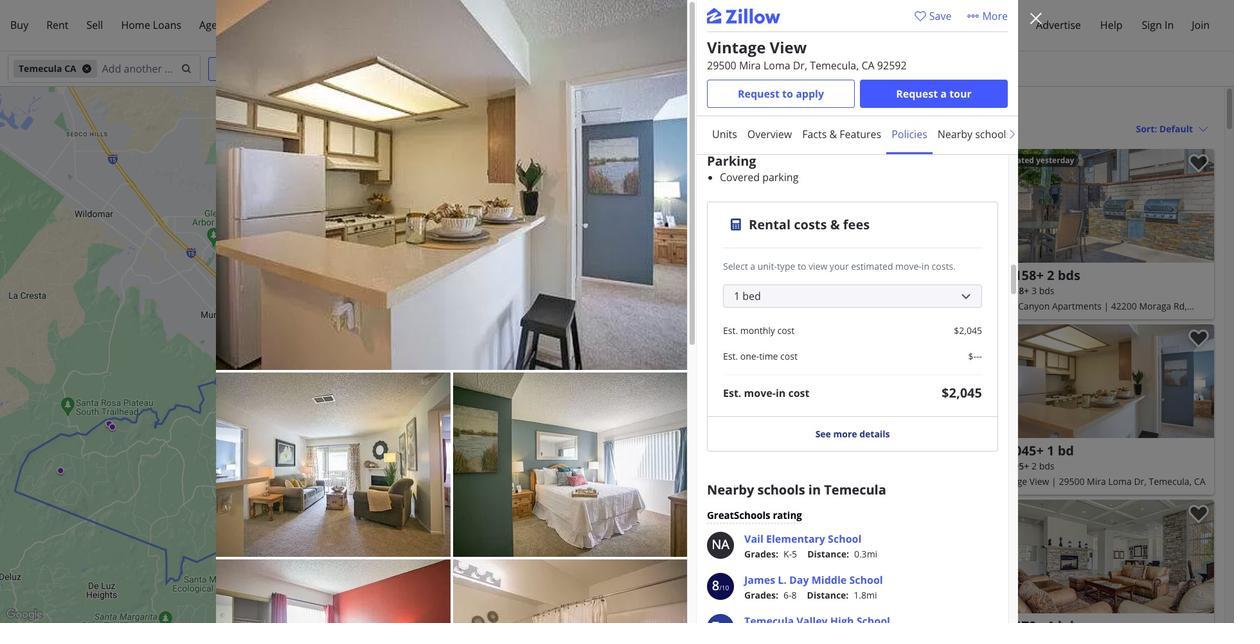 Task type: describe. For each thing, give the bounding box(es) containing it.
$2,295+
[[997, 460, 1030, 473]]

temecula ca
[[19, 62, 76, 75]]

chevron right image
[[1008, 129, 1018, 139]]

a for report
[[716, 616, 719, 623]]

minus image
[[721, 593, 735, 606]]

to inside 'button'
[[783, 87, 794, 101]]

request for request to apply
[[738, 87, 780, 101]]

1 3 from the left
[[872, 285, 877, 297]]

more image
[[968, 9, 980, 22]]

building photo 4 image
[[216, 560, 451, 624]]

1 horizontal spatial loma
[[1109, 476, 1132, 488]]

1 for $2,045+
[[1048, 442, 1055, 460]]

2 vertical spatial temecula
[[825, 481, 887, 499]]

james l. day middle school
[[745, 573, 883, 588]]

nearby for nearby schools in temecula
[[707, 481, 755, 499]]

©2023
[[601, 616, 620, 623]]

/10
[[720, 584, 729, 593]]

more
[[834, 428, 858, 440]]

| for $2,395+ 1 bd
[[873, 300, 878, 313]]

$---
[[969, 350, 983, 362]]

bds up canyon
[[1040, 285, 1055, 297]]

clear field image
[[179, 64, 190, 74]]

nearby schools
[[938, 127, 1012, 141]]

shortcuts
[[537, 616, 565, 623]]

rendezvous apartments | 30135 rancho california rd, temecula, ca
[[768, 300, 939, 328]]

cost for $---
[[781, 350, 798, 362]]

plus image
[[721, 559, 735, 573]]

building photo 3 image
[[453, 373, 688, 557]]

nearby schools button
[[933, 116, 1017, 152]]

apartments inside rendezvous apartments | 30135 rancho california rd, temecula, ca
[[821, 300, 870, 313]]

remove boundary
[[634, 104, 716, 116]]

29500 inside vintage view | 29500 mira loma dr, temecula, ca link
[[1059, 476, 1085, 488]]

james l. day middle school link
[[745, 573, 883, 588]]

loans
[[153, 18, 181, 32]]

close image
[[1029, 11, 1044, 26]]

vail elementary school link
[[745, 532, 862, 546]]

parking
[[707, 152, 757, 169]]

terms
[[650, 616, 668, 623]]

remove
[[634, 104, 670, 116]]

building photo 1 image
[[216, 0, 688, 370]]

features
[[840, 127, 882, 141]]

keyboard
[[509, 616, 536, 623]]

more button
[[968, 8, 1008, 23]]

save this home button for $2,045+ 1 bd
[[1179, 325, 1215, 361]]

30135
[[880, 300, 906, 313]]

fees
[[844, 216, 870, 233]]

policies
[[892, 127, 928, 141]]

grades: for vail
[[745, 548, 779, 560]]

of
[[670, 616, 675, 623]]

est. monthly cost
[[724, 324, 795, 337]]

boundary
[[673, 104, 716, 116]]

dr, inside vintage view | 29500 mira loma dr, temecula, ca link
[[1135, 476, 1147, 488]]

zillow logo image
[[566, 15, 669, 38]]

rent
[[46, 18, 69, 32]]

rendezvous apartments image
[[763, 149, 986, 263]]

1.8mi
[[854, 589, 878, 602]]

view for vintage view | 29500 mira loma dr, temecula, ca
[[1030, 476, 1050, 488]]

0 vertical spatial in
[[922, 260, 930, 272]]

home
[[121, 18, 150, 32]]

home loans link
[[112, 8, 190, 42]]

policies button
[[887, 116, 933, 154]]

$2,925+
[[768, 285, 801, 297]]

remove boundary button
[[623, 97, 742, 123]]

est. for est. one-time cost
[[724, 350, 738, 362]]

1 horizontal spatial to
[[798, 260, 807, 272]]

distance: for school
[[808, 548, 850, 560]]

costs.
[[932, 260, 956, 272]]

92592
[[878, 59, 907, 73]]

day
[[790, 573, 809, 588]]

join
[[1193, 18, 1210, 32]]

nearby schools in temecula
[[707, 481, 887, 499]]

42200
[[1112, 300, 1138, 313]]

apartments inside 'sage canyon apartments | 42200 moraga rd, temecula, ca'
[[1053, 300, 1102, 313]]

a for request
[[941, 87, 947, 101]]

est. for est. move-in cost
[[724, 386, 742, 400]]

more
[[983, 9, 1008, 23]]

2 inside $2,045+ 1 bd $2,295+ 2 bds
[[1032, 460, 1037, 473]]

vintage for vintage view | 29500 mira loma dr, temecula, ca
[[997, 476, 1028, 488]]

advertisement region
[[763, 325, 986, 495]]

k-
[[784, 548, 792, 560]]

tour
[[950, 87, 972, 101]]

1 for $2,395+
[[819, 267, 826, 284]]

bds for $2,925+
[[811, 285, 826, 297]]

rental costs & fees
[[749, 216, 870, 233]]

loma inside vintage view 29500 mira loma dr, temecula, ca 92592
[[764, 59, 791, 73]]

est. for est. monthly cost
[[724, 324, 738, 337]]

vintage view | 29500 mira loma dr, temecula, ca
[[997, 476, 1206, 488]]

time
[[760, 350, 779, 362]]

bds inside $2,045+ 1 bd $2,295+ 2 bds
[[1040, 460, 1055, 473]]

est. one-time cost
[[724, 350, 798, 362]]

request a tour
[[897, 87, 972, 101]]

vintage view 29500 mira loma dr, temecula, ca 92592
[[707, 37, 907, 73]]

grades: for james
[[745, 589, 779, 602]]

units button
[[707, 116, 743, 152]]

bds for $3,195+
[[879, 285, 894, 297]]

request a tour button
[[861, 80, 1008, 108]]

google image
[[3, 607, 46, 624]]

temecula, for $2,045+ 1 bd
[[1150, 476, 1192, 488]]

save this home button for $2,158+ 2 bds
[[1179, 149, 1215, 185]]

rendezvous apartments | 30135 rancho california rd, temecula, ca link
[[768, 299, 981, 328]]

a for select
[[751, 260, 756, 272]]

agent finder link
[[190, 8, 268, 42]]

temecula for temecula ca rental listings
[[765, 99, 825, 116]]

agent
[[199, 18, 227, 32]]

sage canyon apartments image
[[991, 149, 1215, 263]]

$2,395+ 1 bd
[[768, 267, 846, 284]]

0 horizontal spatial move-
[[744, 386, 776, 400]]

| inside 'sage canyon apartments | 42200 moraga rd, temecula, ca'
[[1105, 300, 1110, 313]]

0 horizontal spatial 8
[[712, 577, 720, 595]]

zillow building page image
[[707, 8, 783, 24]]

remove tag image
[[82, 64, 92, 74]]

request to apply
[[738, 87, 825, 101]]

sage canyon apartments | 42200 moraga rd, temecula, ca link
[[997, 299, 1210, 328]]

$2,045 for est. move-in cost
[[942, 384, 983, 402]]

save button
[[914, 8, 952, 23]]

save this home image for the temecula creek villas image
[[1189, 506, 1210, 524]]

temecula ca rental listings
[[765, 99, 939, 116]]

your
[[830, 260, 849, 272]]

bds for $2,158+
[[1058, 267, 1081, 284]]

view
[[809, 260, 828, 272]]

$3,195+
[[836, 285, 869, 297]]

save this home button for $2,395+ 1 bd
[[950, 149, 986, 185]]

dr, inside vintage view 29500 mira loma dr, temecula, ca 92592
[[793, 59, 808, 73]]

in
[[1165, 18, 1175, 32]]

yesterday
[[1037, 155, 1075, 166]]

29500 inside vintage view 29500 mira loma dr, temecula, ca 92592
[[707, 59, 737, 73]]

ca inside rendezvous apartments | 30135 rancho california rd, temecula, ca
[[871, 316, 883, 328]]

advertise link
[[1028, 8, 1091, 42]]

sign in link
[[1134, 8, 1184, 42]]

temecula, for $2,395+ 1 bd
[[826, 316, 869, 328]]

help
[[1101, 18, 1123, 32]]

temecula, inside vintage view 29500 mira loma dr, temecula, ca 92592
[[810, 59, 859, 73]]

costs
[[794, 216, 827, 233]]

na
[[712, 536, 730, 553]]

home loans
[[121, 18, 181, 32]]

type
[[777, 260, 796, 272]]

rentals
[[983, 18, 1019, 32]]

l.
[[778, 573, 787, 588]]

manage rentals link
[[933, 8, 1028, 42]]



Task type: locate. For each thing, give the bounding box(es) containing it.
select a unit-type to view your estimated move-in costs.
[[724, 260, 956, 272]]

temecula
[[19, 62, 62, 75], [765, 99, 825, 116], [825, 481, 887, 499]]

apply
[[796, 87, 825, 101]]

google
[[622, 616, 642, 623]]

report
[[695, 616, 714, 623]]

0 horizontal spatial 2
[[804, 285, 809, 297]]

0 horizontal spatial in
[[776, 386, 786, 400]]

temecula down see more details
[[825, 481, 887, 499]]

apartments right canyon
[[1053, 300, 1102, 313]]

ca
[[862, 59, 875, 73], [64, 62, 76, 75], [829, 99, 845, 116], [871, 316, 883, 328], [1042, 316, 1053, 328], [1195, 476, 1206, 488]]

buy
[[10, 18, 28, 32]]

in down time
[[776, 386, 786, 400]]

in left "costs."
[[922, 260, 930, 272]]

distance: down middle
[[807, 589, 849, 602]]

0 horizontal spatial 3
[[872, 285, 877, 297]]

1 vertical spatial in
[[776, 386, 786, 400]]

help link
[[1092, 8, 1132, 42]]

a left unit-
[[751, 260, 756, 272]]

0 horizontal spatial request
[[738, 87, 780, 101]]

select
[[724, 260, 748, 272]]

2 for $2,925+
[[804, 285, 809, 297]]

james
[[745, 573, 776, 588]]

temecula up results at the top right of the page
[[765, 99, 825, 116]]

2 down $2,045+
[[1032, 460, 1037, 473]]

1 vertical spatial 29500
[[1059, 476, 1085, 488]]

map
[[721, 616, 734, 623]]

0 horizontal spatial |
[[873, 300, 878, 313]]

1 vertical spatial rd,
[[810, 316, 824, 328]]

0 vertical spatial to
[[783, 87, 794, 101]]

0 horizontal spatial schools
[[758, 481, 806, 499]]

2 horizontal spatial 2
[[1048, 267, 1055, 284]]

finder
[[230, 18, 259, 32]]

0 horizontal spatial loma
[[764, 59, 791, 73]]

keyboard shortcuts
[[509, 616, 565, 623]]

a left the map
[[716, 616, 719, 623]]

cost down est. one-time cost
[[789, 386, 810, 400]]

chevron down image
[[340, 64, 350, 74]]

vintage for vintage view 29500 mira loma dr, temecula, ca 92592
[[707, 37, 766, 58]]

nearby for nearby schools
[[938, 127, 973, 141]]

temecula, inside rendezvous apartments | 30135 rancho california rd, temecula, ca
[[826, 316, 869, 328]]

report a map error link
[[695, 616, 749, 623]]

rental left costs
[[749, 216, 791, 233]]

vintage view image
[[991, 325, 1215, 439]]

1 vertical spatial temecula
[[765, 99, 825, 116]]

0.3mi
[[855, 548, 878, 560]]

nearby down tour
[[938, 127, 973, 141]]

0 horizontal spatial rd,
[[810, 316, 824, 328]]

2 est. from the top
[[724, 350, 738, 362]]

ca inside 'sage canyon apartments | 42200 moraga rd, temecula, ca'
[[1042, 316, 1053, 328]]

canyon
[[1019, 300, 1050, 313]]

map region
[[0, 0, 816, 624]]

0 horizontal spatial bd
[[830, 267, 846, 284]]

1 horizontal spatial view
[[1030, 476, 1050, 488]]

nearby
[[938, 127, 973, 141], [707, 481, 755, 499]]

cost right time
[[781, 350, 798, 362]]

$2,045 down $-
[[942, 384, 983, 402]]

est. move-in cost
[[724, 386, 810, 400]]

rental up features
[[849, 99, 889, 116]]

facts & features
[[803, 127, 882, 141]]

request inside 'button'
[[738, 87, 780, 101]]

rental
[[849, 99, 889, 116], [749, 216, 791, 233]]

temecula inside filters element
[[19, 62, 62, 75]]

1 est. from the top
[[724, 324, 738, 337]]

in for cost
[[776, 386, 786, 400]]

2 vertical spatial a
[[716, 616, 719, 623]]

est. left one-
[[724, 350, 738, 362]]

schools inside button
[[976, 127, 1012, 141]]

| left 30135 at the right
[[873, 300, 878, 313]]

2 horizontal spatial |
[[1105, 300, 1110, 313]]

request down 92592
[[897, 87, 938, 101]]

1 save this home image from the top
[[1189, 154, 1210, 173]]

0 vertical spatial school
[[828, 532, 862, 546]]

& inside button
[[830, 127, 837, 141]]

1 horizontal spatial 1
[[1048, 442, 1055, 460]]

building photo 2 image
[[216, 373, 451, 557]]

2 vertical spatial cost
[[789, 386, 810, 400]]

to right 'type'
[[798, 260, 807, 272]]

temecula creek villas image
[[991, 500, 1215, 614]]

1 grades: from the top
[[745, 548, 779, 560]]

| for $2,045+ 1 bd
[[1052, 476, 1057, 488]]

| left 42200
[[1105, 300, 1110, 313]]

1 vertical spatial rental
[[749, 216, 791, 233]]

2 request from the left
[[897, 87, 938, 101]]

apartments
[[821, 300, 870, 313], [1053, 300, 1102, 313]]

|
[[873, 300, 878, 313], [1105, 300, 1110, 313], [1052, 476, 1057, 488]]

vintage down $2,295+
[[997, 476, 1028, 488]]

grades: k-5
[[745, 548, 798, 560]]

1 horizontal spatial rental
[[849, 99, 889, 116]]

0 horizontal spatial rental
[[749, 216, 791, 233]]

bd right $2,045+
[[1058, 442, 1075, 460]]

0 vertical spatial vintage
[[707, 37, 766, 58]]

vintage inside main content
[[997, 476, 1028, 488]]

report a map error
[[695, 616, 749, 623]]

est.
[[724, 324, 738, 337], [724, 350, 738, 362], [724, 386, 742, 400]]

0 vertical spatial save this home image
[[1189, 154, 1210, 173]]

bds up 'sage canyon apartments | 42200 moraga rd, temecula, ca'
[[1058, 267, 1081, 284]]

bds down $2,395+ 1 bd on the top right of the page
[[811, 285, 826, 297]]

8 left minus icon
[[712, 577, 720, 595]]

0 horizontal spatial view
[[770, 37, 807, 58]]

save this home image
[[961, 154, 981, 173], [1189, 506, 1210, 524]]

agent finder
[[199, 18, 259, 32]]

a inside button
[[941, 87, 947, 101]]

nearby up "greatschools"
[[707, 481, 755, 499]]

2 down $2,395+ 1 bd on the top right of the page
[[804, 285, 809, 297]]

2 vertical spatial est.
[[724, 386, 742, 400]]

0 horizontal spatial vintage
[[707, 37, 766, 58]]

parking
[[763, 170, 799, 184]]

mira inside main content
[[1088, 476, 1107, 488]]

school
[[828, 532, 862, 546], [850, 573, 883, 588]]

view inside main content
[[1030, 476, 1050, 488]]

1 horizontal spatial apartments
[[1053, 300, 1102, 313]]

school up distance: 0.3mi at right bottom
[[828, 532, 862, 546]]

2 - from the left
[[980, 350, 983, 362]]

0 vertical spatial cost
[[778, 324, 795, 337]]

1 right $2,045+
[[1048, 442, 1055, 460]]

temecula left remove tag image
[[19, 62, 62, 75]]

1 - from the left
[[977, 350, 980, 362]]

1 horizontal spatial move-
[[896, 260, 922, 272]]

vintage inside vintage view 29500 mira loma dr, temecula, ca 92592
[[707, 37, 766, 58]]

$2,045
[[955, 324, 983, 337], [942, 384, 983, 402]]

view down $2,045+ 1 bd $2,295+ 2 bds
[[1030, 476, 1050, 488]]

results
[[783, 122, 813, 134]]

temecula ridge image
[[763, 500, 986, 614]]

details
[[860, 428, 890, 440]]

| inside rendezvous apartments | 30135 rancho california rd, temecula, ca
[[873, 300, 878, 313]]

manage
[[942, 18, 981, 32]]

6-
[[784, 589, 792, 602]]

3 inside $2,158+ 2 bds $2,658+ 3 bds
[[1032, 285, 1037, 297]]

in up vail elementary school 'link'
[[809, 481, 821, 499]]

temecula, for $2,158+ 2 bds
[[997, 316, 1039, 328]]

1 vertical spatial nearby
[[707, 481, 755, 499]]

move- down est. one-time cost
[[744, 386, 776, 400]]

2 apartments from the left
[[1053, 300, 1102, 313]]

request for request a tour
[[897, 87, 938, 101]]

2 vertical spatial in
[[809, 481, 821, 499]]

0 horizontal spatial dr,
[[793, 59, 808, 73]]

0 vertical spatial a
[[941, 87, 947, 101]]

2 grades: from the top
[[745, 589, 779, 602]]

29500 up close icon
[[707, 59, 737, 73]]

1 vertical spatial $2,045
[[942, 384, 983, 402]]

8
[[712, 577, 720, 595], [792, 589, 797, 602]]

distance: 0.3mi
[[808, 548, 878, 560]]

1 vertical spatial bd
[[1058, 442, 1075, 460]]

0 vertical spatial dr,
[[793, 59, 808, 73]]

$2,658+
[[997, 285, 1030, 297]]

heart image
[[914, 9, 927, 22]]

mira inside vintage view 29500 mira loma dr, temecula, ca 92592
[[740, 59, 761, 73]]

0 horizontal spatial save this home image
[[961, 154, 981, 173]]

units
[[713, 127, 738, 141]]

1 vertical spatial a
[[751, 260, 756, 272]]

overview
[[748, 127, 792, 141]]

1 vertical spatial loma
[[1109, 476, 1132, 488]]

$2,925+ 2 bds
[[768, 285, 826, 297]]

2 inside $2,158+ 2 bds $2,658+ 3 bds
[[1048, 267, 1055, 284]]

close image
[[722, 105, 731, 114]]

rd, for $2,395+ 1 bd
[[810, 316, 824, 328]]

1 horizontal spatial 29500
[[1059, 476, 1085, 488]]

bd for $2,395+ 1 bd
[[830, 267, 846, 284]]

& left 'fees'
[[831, 216, 840, 233]]

$2,045+
[[997, 442, 1044, 460]]

8 /10
[[712, 577, 729, 595]]

3
[[872, 285, 877, 297], [1032, 285, 1037, 297]]

request up 128
[[738, 87, 780, 101]]

school up 1.8mi
[[850, 573, 883, 588]]

0 vertical spatial save this home image
[[961, 154, 981, 173]]

vintage down zillow building page image
[[707, 37, 766, 58]]

rendezvous
[[768, 300, 819, 313]]

1 horizontal spatial save this home image
[[1189, 506, 1210, 524]]

1 vertical spatial est.
[[724, 350, 738, 362]]

1 horizontal spatial in
[[809, 481, 821, 499]]

0 vertical spatial nearby
[[938, 127, 973, 141]]

cost for $2,045
[[789, 386, 810, 400]]

bds down $2,045+
[[1040, 460, 1055, 473]]

0 vertical spatial view
[[770, 37, 807, 58]]

search image
[[181, 64, 192, 74]]

1 vertical spatial 2
[[804, 285, 809, 297]]

est. left monthly
[[724, 324, 738, 337]]

1 horizontal spatial request
[[897, 87, 938, 101]]

save this home image
[[1189, 154, 1210, 173], [1189, 330, 1210, 349]]

ca inside filters element
[[64, 62, 76, 75]]

29500 down $2,045+ 1 bd $2,295+ 2 bds
[[1059, 476, 1085, 488]]

schools up rating
[[758, 481, 806, 499]]

0 vertical spatial 1
[[819, 267, 826, 284]]

$2,158+
[[997, 267, 1044, 284]]

1 vertical spatial save this home image
[[1189, 330, 1210, 349]]

calculator image
[[724, 218, 749, 232]]

save this home button
[[950, 149, 986, 185], [1179, 149, 1215, 185], [1179, 325, 1215, 361], [1179, 500, 1215, 536]]

2 horizontal spatial a
[[941, 87, 947, 101]]

distance: for day
[[807, 589, 849, 602]]

0 vertical spatial 29500
[[707, 59, 737, 73]]

view up request to apply 'button'
[[770, 37, 807, 58]]

view inside vintage view 29500 mira loma dr, temecula, ca 92592
[[770, 37, 807, 58]]

1 horizontal spatial a
[[751, 260, 756, 272]]

3 right '$3,195+' at the right top of the page
[[872, 285, 877, 297]]

1 apartments from the left
[[821, 300, 870, 313]]

1 vertical spatial vintage
[[997, 476, 1028, 488]]

sign in
[[1143, 18, 1175, 32]]

2 for $2,158+
[[1048, 267, 1055, 284]]

nearby inside button
[[938, 127, 973, 141]]

distance: 1.8mi
[[807, 589, 878, 602]]

rd, inside 'sage canyon apartments | 42200 moraga rd, temecula, ca'
[[1174, 300, 1188, 313]]

save this home image for rendezvous apartments image
[[961, 154, 981, 173]]

1 vertical spatial school
[[850, 573, 883, 588]]

3 up canyon
[[1032, 285, 1037, 297]]

grades: down vail on the bottom
[[745, 548, 779, 560]]

0 vertical spatial $2,045
[[955, 324, 983, 337]]

bd for $2,045+ 1 bd $2,295+ 2 bds
[[1058, 442, 1075, 460]]

overview button
[[743, 116, 798, 152]]

0 vertical spatial 2
[[1048, 267, 1055, 284]]

see more details button
[[816, 428, 890, 440]]

bds
[[1058, 267, 1081, 284], [811, 285, 826, 297], [879, 285, 894, 297], [1040, 285, 1055, 297], [1040, 460, 1055, 473]]

schools up updated
[[976, 127, 1012, 141]]

1 horizontal spatial schools
[[976, 127, 1012, 141]]

0 vertical spatial rd,
[[1174, 300, 1188, 313]]

$3,195+ 3 bds
[[836, 285, 894, 297]]

1 request from the left
[[738, 87, 780, 101]]

covered
[[720, 170, 760, 184]]

&
[[830, 127, 837, 141], [831, 216, 840, 233]]

bd up '$3,195+' at the right top of the page
[[830, 267, 846, 284]]

mira
[[740, 59, 761, 73], [1088, 476, 1107, 488]]

estimated
[[852, 260, 894, 272]]

$2,045 up $-
[[955, 324, 983, 337]]

vail
[[745, 532, 764, 546]]

to left apply
[[783, 87, 794, 101]]

ca inside vintage view 29500 mira loma dr, temecula, ca 92592
[[862, 59, 875, 73]]

0 vertical spatial &
[[830, 127, 837, 141]]

request to apply button
[[707, 80, 855, 108]]

1 horizontal spatial rd,
[[1174, 300, 1188, 313]]

0 vertical spatial move-
[[896, 260, 922, 272]]

128
[[765, 122, 781, 134]]

1 inside $2,045+ 1 bd $2,295+ 2 bds
[[1048, 442, 1055, 460]]

1 vertical spatial cost
[[781, 350, 798, 362]]

0 vertical spatial distance:
[[808, 548, 850, 560]]

2 save this home image from the top
[[1189, 330, 1210, 349]]

| down $2,045+ 1 bd $2,295+ 2 bds
[[1052, 476, 1057, 488]]

bds up 30135 at the right
[[879, 285, 894, 297]]

a
[[941, 87, 947, 101], [751, 260, 756, 272], [716, 616, 719, 623]]

8 down the day
[[792, 589, 797, 602]]

2 right $2,158+
[[1048, 267, 1055, 284]]

1 horizontal spatial bd
[[1058, 442, 1075, 460]]

greatschools
[[707, 509, 771, 522]]

0 horizontal spatial apartments
[[821, 300, 870, 313]]

& right facts
[[830, 127, 837, 141]]

rd, down rendezvous
[[810, 316, 824, 328]]

1 vertical spatial save this home image
[[1189, 506, 1210, 524]]

1 horizontal spatial 2
[[1032, 460, 1037, 473]]

1 vertical spatial &
[[831, 216, 840, 233]]

1 left your
[[819, 267, 826, 284]]

1 vertical spatial distance:
[[807, 589, 849, 602]]

$2,045 for est. monthly cost
[[955, 324, 983, 337]]

0 vertical spatial rental
[[849, 99, 889, 116]]

save
[[930, 9, 952, 23]]

chevron down image
[[259, 64, 269, 74], [460, 64, 471, 74], [560, 64, 571, 74], [638, 64, 648, 74], [600, 105, 610, 115], [1199, 124, 1209, 134], [689, 597, 698, 606]]

use
[[677, 616, 688, 623]]

3 est. from the top
[[724, 386, 742, 400]]

in for temecula
[[809, 481, 821, 499]]

distance: up middle
[[808, 548, 850, 560]]

main content
[[752, 87, 1225, 624]]

5
[[792, 548, 798, 560]]

schools for nearby schools
[[976, 127, 1012, 141]]

1 vertical spatial to
[[798, 260, 807, 272]]

sell
[[87, 18, 103, 32]]

2 3 from the left
[[1032, 285, 1037, 297]]

1 horizontal spatial mira
[[1088, 476, 1107, 488]]

1 vertical spatial dr,
[[1135, 476, 1147, 488]]

building photo 5 image
[[453, 560, 688, 624]]

view for vintage view 29500 mira loma dr, temecula, ca 92592
[[770, 37, 807, 58]]

1 vertical spatial view
[[1030, 476, 1050, 488]]

0 vertical spatial est.
[[724, 324, 738, 337]]

est. down one-
[[724, 386, 742, 400]]

0 vertical spatial bd
[[830, 267, 846, 284]]

bd inside $2,045+ 1 bd $2,295+ 2 bds
[[1058, 442, 1075, 460]]

grades: down james
[[745, 589, 779, 602]]

1 horizontal spatial vintage
[[997, 476, 1028, 488]]

save this home image for bd
[[1189, 330, 1210, 349]]

temecula for temecula ca
[[19, 62, 62, 75]]

1 vertical spatial mira
[[1088, 476, 1107, 488]]

rd, for $2,158+ 2 bds
[[1174, 300, 1188, 313]]

apartments down '$3,195+' at the right top of the page
[[821, 300, 870, 313]]

2 horizontal spatial in
[[922, 260, 930, 272]]

main content containing temecula ca rental listings
[[752, 87, 1225, 624]]

0 vertical spatial loma
[[764, 59, 791, 73]]

in
[[922, 260, 930, 272], [776, 386, 786, 400], [809, 481, 821, 499]]

1 vertical spatial move-
[[744, 386, 776, 400]]

0 horizontal spatial to
[[783, 87, 794, 101]]

move- left "costs."
[[896, 260, 922, 272]]

1 horizontal spatial 8
[[792, 589, 797, 602]]

elementary
[[767, 532, 826, 546]]

rd, right moraga
[[1174, 300, 1188, 313]]

main navigation
[[0, 0, 1235, 51]]

2 vertical spatial 2
[[1032, 460, 1037, 473]]

0 vertical spatial mira
[[740, 59, 761, 73]]

chevron down image inside main content
[[1199, 124, 1209, 134]]

rd, inside rendezvous apartments | 30135 rancho california rd, temecula, ca
[[810, 316, 824, 328]]

cost down rendezvous
[[778, 324, 795, 337]]

0 horizontal spatial 1
[[819, 267, 826, 284]]

0 vertical spatial grades:
[[745, 548, 779, 560]]

a left tour
[[941, 87, 947, 101]]

1 vertical spatial schools
[[758, 481, 806, 499]]

save this home image for bds
[[1189, 154, 1210, 173]]

error
[[735, 616, 749, 623]]

greatschools rating
[[707, 509, 802, 522]]

request inside button
[[897, 87, 938, 101]]

$2,395+
[[768, 267, 816, 284]]

terms of use link
[[650, 616, 688, 623]]

filters element
[[0, 51, 1235, 87]]

1 vertical spatial grades:
[[745, 589, 779, 602]]

temecula, inside 'sage canyon apartments | 42200 moraga rd, temecula, ca'
[[997, 316, 1039, 328]]

schools for nearby schools in temecula
[[758, 481, 806, 499]]

$-
[[969, 350, 977, 362]]

0 horizontal spatial mira
[[740, 59, 761, 73]]



Task type: vqa. For each thing, say whether or not it's contained in the screenshot.
property images, Use arrow keys to navigate, image 1 of 13 group
no



